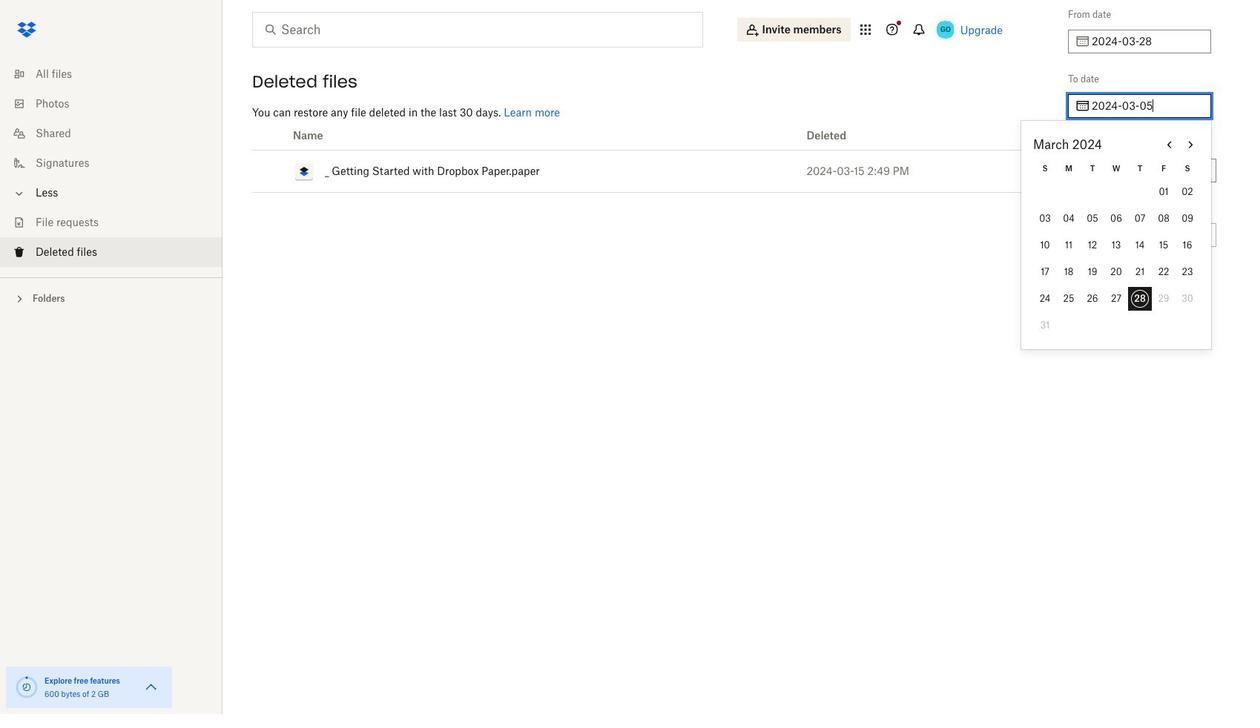 Task type: describe. For each thing, give the bounding box(es) containing it.
less image
[[12, 186, 27, 201]]

2 column header from the left
[[795, 122, 1038, 150]]

restore _ getting started with dropbox paper.paper row
[[252, 150, 1038, 192]]

dropbox image
[[12, 15, 42, 45]]

1 column header from the left
[[289, 122, 795, 150]]



Task type: locate. For each thing, give the bounding box(es) containing it.
list item
[[0, 237, 223, 267]]

row
[[252, 122, 1038, 150]]

table
[[252, 122, 1038, 193]]

None text field
[[1092, 98, 1202, 114]]

cell
[[252, 150, 289, 192]]

column header
[[289, 122, 795, 150], [795, 122, 1038, 150]]

None text field
[[1092, 33, 1202, 50]]

select this row column header
[[252, 122, 289, 150]]

list
[[0, 50, 223, 277]]



Task type: vqa. For each thing, say whether or not it's contained in the screenshot.
Dropbox Logo - Go to the homepage
no



